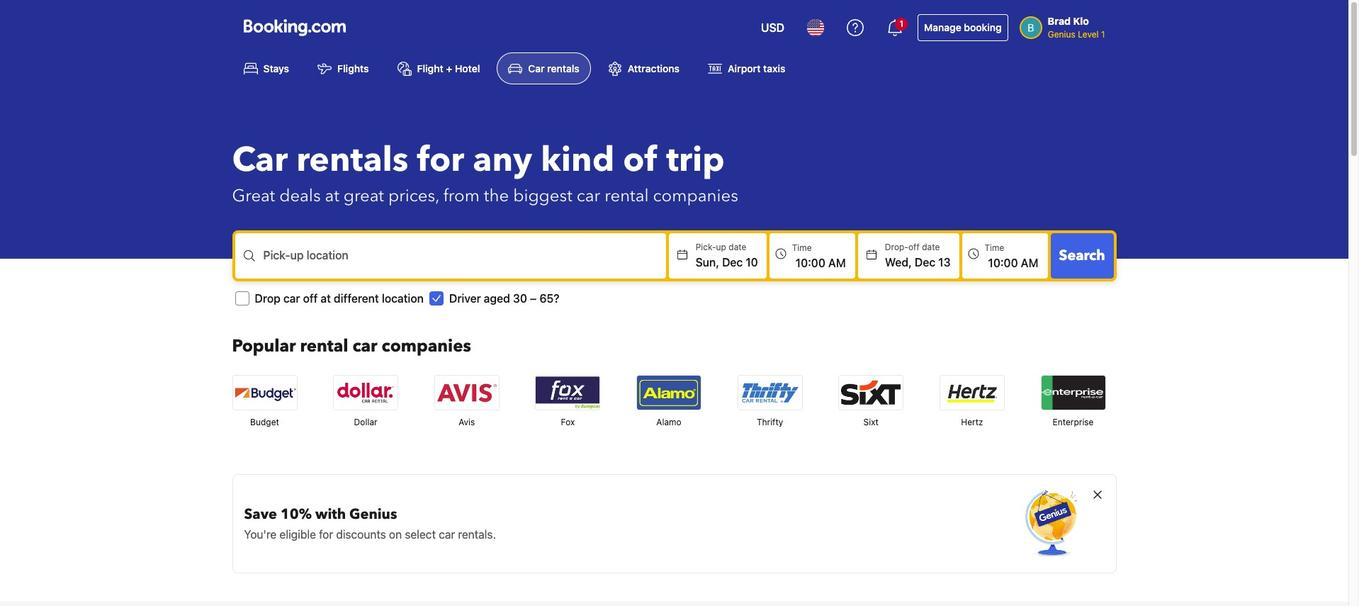 Task type: locate. For each thing, give the bounding box(es) containing it.
0 horizontal spatial genius
[[350, 505, 397, 524]]

0 vertical spatial rentals
[[548, 63, 580, 75]]

date inside pick-up date sun, dec 10
[[729, 242, 747, 253]]

car down kind
[[577, 185, 601, 208]]

1 horizontal spatial rental
[[605, 185, 649, 208]]

sixt logo image
[[840, 376, 904, 410]]

genius
[[1048, 29, 1076, 40], [350, 505, 397, 524]]

0 vertical spatial off
[[909, 242, 920, 253]]

1 dec from the left
[[723, 256, 743, 269]]

for inside car rentals for any kind of trip great deals at great prices, from the biggest car rental companies
[[417, 137, 465, 184]]

prices,
[[388, 185, 439, 208]]

at left different
[[321, 292, 331, 305]]

rental inside car rentals for any kind of trip great deals at great prices, from the biggest car rental companies
[[605, 185, 649, 208]]

dollar logo image
[[334, 376, 398, 410]]

up for date
[[717, 242, 727, 253]]

1 date from the left
[[729, 242, 747, 253]]

1 horizontal spatial car
[[529, 63, 545, 75]]

car inside the save 10% with genius you're eligible for discounts on select car rentals.
[[439, 528, 455, 541]]

0 vertical spatial rental
[[605, 185, 649, 208]]

1 horizontal spatial dec
[[915, 256, 936, 269]]

1 horizontal spatial off
[[909, 242, 920, 253]]

companies down trip
[[653, 185, 739, 208]]

usd button
[[753, 11, 794, 45]]

level
[[1079, 29, 1099, 40]]

1 vertical spatial location
[[382, 292, 424, 305]]

rentals
[[548, 63, 580, 75], [297, 137, 409, 184]]

date up the 13 at top
[[923, 242, 940, 253]]

for up from
[[417, 137, 465, 184]]

companies inside car rentals for any kind of trip great deals at great prices, from the biggest car rental companies
[[653, 185, 739, 208]]

with
[[316, 505, 346, 524]]

location right different
[[382, 292, 424, 305]]

1 right the level
[[1102, 29, 1106, 40]]

off up "wed," on the top right of page
[[909, 242, 920, 253]]

0 horizontal spatial car
[[232, 137, 288, 184]]

1 horizontal spatial pick-
[[696, 242, 717, 253]]

companies down driver
[[382, 335, 471, 358]]

0 horizontal spatial date
[[729, 242, 747, 253]]

for
[[417, 137, 465, 184], [319, 528, 333, 541]]

up up sun,
[[717, 242, 727, 253]]

car inside car rentals for any kind of trip great deals at great prices, from the biggest car rental companies
[[577, 185, 601, 208]]

at
[[325, 185, 339, 208], [321, 292, 331, 305]]

for down with
[[319, 528, 333, 541]]

0 horizontal spatial pick-
[[263, 249, 290, 262]]

popular
[[232, 335, 296, 358]]

up inside pick-up date sun, dec 10
[[717, 242, 727, 253]]

of
[[623, 137, 658, 184]]

1 horizontal spatial genius
[[1048, 29, 1076, 40]]

avis logo image
[[435, 376, 499, 410]]

genius down brad
[[1048, 29, 1076, 40]]

pick-
[[696, 242, 717, 253], [263, 249, 290, 262]]

off inside drop-off date wed, dec 13
[[909, 242, 920, 253]]

off
[[909, 242, 920, 253], [303, 292, 318, 305]]

1 horizontal spatial 1
[[1102, 29, 1106, 40]]

date up the "10" at the top right of the page
[[729, 242, 747, 253]]

drop-off date wed, dec 13
[[886, 242, 951, 269]]

booking
[[965, 21, 1002, 33]]

you're
[[244, 528, 277, 541]]

dec for wed,
[[915, 256, 936, 269]]

1 inside button
[[900, 18, 904, 29]]

driver aged 30 – 65?
[[449, 292, 560, 305]]

0 vertical spatial for
[[417, 137, 465, 184]]

at left great
[[325, 185, 339, 208]]

0 horizontal spatial 1
[[900, 18, 904, 29]]

pick- up sun,
[[696, 242, 717, 253]]

popular rental car companies
[[232, 335, 471, 358]]

0 vertical spatial genius
[[1048, 29, 1076, 40]]

manage booking link
[[918, 14, 1009, 41]]

avis
[[459, 417, 475, 428]]

companies
[[653, 185, 739, 208], [382, 335, 471, 358]]

0 horizontal spatial companies
[[382, 335, 471, 358]]

sun,
[[696, 256, 720, 269]]

fox
[[561, 417, 575, 428]]

+
[[446, 63, 453, 75]]

off right drop
[[303, 292, 318, 305]]

1 vertical spatial companies
[[382, 335, 471, 358]]

alamo logo image
[[637, 376, 701, 410]]

1 left manage
[[900, 18, 904, 29]]

rentals for car rentals
[[548, 63, 580, 75]]

rentals inside car rentals for any kind of trip great deals at great prices, from the biggest car rental companies
[[297, 137, 409, 184]]

brad klo genius level 1
[[1048, 15, 1106, 40]]

dec inside drop-off date wed, dec 13
[[915, 256, 936, 269]]

date
[[729, 242, 747, 253], [923, 242, 940, 253]]

2 dec from the left
[[915, 256, 936, 269]]

1 horizontal spatial date
[[923, 242, 940, 253]]

dec
[[723, 256, 743, 269], [915, 256, 936, 269]]

0 vertical spatial car
[[529, 63, 545, 75]]

dec left the "10" at the top right of the page
[[723, 256, 743, 269]]

car inside car rentals for any kind of trip great deals at great prices, from the biggest car rental companies
[[232, 137, 288, 184]]

car
[[577, 185, 601, 208], [284, 292, 300, 305], [353, 335, 378, 358], [439, 528, 455, 541]]

up
[[717, 242, 727, 253], [290, 249, 304, 262]]

airport taxis link
[[697, 52, 797, 85]]

1 vertical spatial genius
[[350, 505, 397, 524]]

pick- up drop
[[263, 249, 290, 262]]

car
[[529, 63, 545, 75], [232, 137, 288, 184]]

1 horizontal spatial rentals
[[548, 63, 580, 75]]

1 vertical spatial for
[[319, 528, 333, 541]]

location up drop car off at different location
[[307, 249, 349, 262]]

date for 10
[[729, 242, 747, 253]]

airport taxis
[[728, 63, 786, 75]]

1 vertical spatial rental
[[300, 335, 348, 358]]

rental down of on the left of the page
[[605, 185, 649, 208]]

attractions
[[628, 63, 680, 75]]

0 horizontal spatial dec
[[723, 256, 743, 269]]

1 vertical spatial car
[[232, 137, 288, 184]]

date inside drop-off date wed, dec 13
[[923, 242, 940, 253]]

dec inside pick-up date sun, dec 10
[[723, 256, 743, 269]]

date for 13
[[923, 242, 940, 253]]

dec left the 13 at top
[[915, 256, 936, 269]]

1 vertical spatial rentals
[[297, 137, 409, 184]]

car right 'hotel'
[[529, 63, 545, 75]]

great
[[232, 185, 275, 208]]

30
[[513, 292, 528, 305]]

rental down drop car off at different location
[[300, 335, 348, 358]]

0 horizontal spatial location
[[307, 249, 349, 262]]

hertz
[[962, 417, 984, 428]]

1
[[900, 18, 904, 29], [1102, 29, 1106, 40]]

location
[[307, 249, 349, 262], [382, 292, 424, 305]]

manage booking
[[925, 21, 1002, 33]]

genius up "discounts"
[[350, 505, 397, 524]]

any
[[473, 137, 533, 184]]

pick- for pick-up date sun, dec 10
[[696, 242, 717, 253]]

car right drop
[[284, 292, 300, 305]]

genius inside the save 10% with genius you're eligible for discounts on select car rentals.
[[350, 505, 397, 524]]

deals
[[279, 185, 321, 208]]

Pick-up location field
[[263, 256, 666, 273]]

1 horizontal spatial for
[[417, 137, 465, 184]]

up down deals
[[290, 249, 304, 262]]

0 vertical spatial companies
[[653, 185, 739, 208]]

1 vertical spatial off
[[303, 292, 318, 305]]

1 horizontal spatial up
[[717, 242, 727, 253]]

kind
[[541, 137, 615, 184]]

for inside the save 10% with genius you're eligible for discounts on select car rentals.
[[319, 528, 333, 541]]

thrifty logo image
[[739, 376, 802, 410]]

usd
[[762, 21, 785, 34]]

flights
[[338, 63, 369, 75]]

hotel
[[455, 63, 480, 75]]

2 date from the left
[[923, 242, 940, 253]]

0 vertical spatial at
[[325, 185, 339, 208]]

rental
[[605, 185, 649, 208], [300, 335, 348, 358]]

1 vertical spatial at
[[321, 292, 331, 305]]

pick- inside pick-up date sun, dec 10
[[696, 242, 717, 253]]

discounts
[[336, 528, 386, 541]]

0 vertical spatial location
[[307, 249, 349, 262]]

stays
[[263, 63, 289, 75]]

car up great
[[232, 137, 288, 184]]

car right select
[[439, 528, 455, 541]]

0 horizontal spatial up
[[290, 249, 304, 262]]

pick-up date sun, dec 10
[[696, 242, 759, 269]]

sixt
[[864, 417, 879, 428]]

1 horizontal spatial companies
[[653, 185, 739, 208]]

genius inside brad klo genius level 1
[[1048, 29, 1076, 40]]

0 horizontal spatial rentals
[[297, 137, 409, 184]]

from
[[444, 185, 480, 208]]

stays link
[[232, 52, 301, 85]]

0 horizontal spatial for
[[319, 528, 333, 541]]



Task type: vqa. For each thing, say whether or not it's contained in the screenshot.
1.2
no



Task type: describe. For each thing, give the bounding box(es) containing it.
enterprise logo image
[[1042, 376, 1106, 410]]

car rentals link
[[497, 52, 591, 85]]

0 horizontal spatial off
[[303, 292, 318, 305]]

car up the 'dollar logo' at the left bottom of the page
[[353, 335, 378, 358]]

65?
[[540, 292, 560, 305]]

rentals.
[[458, 528, 496, 541]]

thrifty
[[757, 417, 784, 428]]

great
[[344, 185, 384, 208]]

car for car rentals
[[529, 63, 545, 75]]

search
[[1060, 246, 1106, 265]]

brad
[[1048, 15, 1071, 27]]

0 horizontal spatial rental
[[300, 335, 348, 358]]

at inside car rentals for any kind of trip great deals at great prices, from the biggest car rental companies
[[325, 185, 339, 208]]

1 horizontal spatial location
[[382, 292, 424, 305]]

klo
[[1074, 15, 1090, 27]]

trip
[[667, 137, 725, 184]]

car for car rentals for any kind of trip great deals at great prices, from the biggest car rental companies
[[232, 137, 288, 184]]

search button
[[1051, 233, 1114, 279]]

10
[[746, 256, 759, 269]]

biggest
[[513, 185, 573, 208]]

different
[[334, 292, 379, 305]]

save 10% with genius you're eligible for discounts on select car rentals.
[[244, 505, 496, 541]]

budget logo image
[[233, 376, 297, 410]]

drop car off at different location
[[255, 292, 424, 305]]

hertz logo image
[[941, 376, 1005, 410]]

airport
[[728, 63, 761, 75]]

budget
[[250, 417, 279, 428]]

attractions link
[[597, 52, 691, 85]]

1 inside brad klo genius level 1
[[1102, 29, 1106, 40]]

alamo
[[657, 417, 682, 428]]

car rentals for any kind of trip great deals at great prices, from the biggest car rental companies
[[232, 137, 739, 208]]

on
[[389, 528, 402, 541]]

select
[[405, 528, 436, 541]]

flight + hotel
[[417, 63, 480, 75]]

flight + hotel link
[[386, 52, 492, 85]]

up for location
[[290, 249, 304, 262]]

aged
[[484, 292, 510, 305]]

manage
[[925, 21, 962, 33]]

wed,
[[886, 256, 912, 269]]

car rentals
[[529, 63, 580, 75]]

10%
[[281, 505, 312, 524]]

pick- for pick-up location
[[263, 249, 290, 262]]

taxis
[[764, 63, 786, 75]]

13
[[939, 256, 951, 269]]

driver
[[449, 292, 481, 305]]

flight
[[417, 63, 444, 75]]

drop-
[[886, 242, 909, 253]]

enterprise
[[1053, 417, 1094, 428]]

pick-up location
[[263, 249, 349, 262]]

rentals for car rentals for any kind of trip great deals at great prices, from the biggest car rental companies
[[297, 137, 409, 184]]

dec for sun,
[[723, 256, 743, 269]]

save
[[244, 505, 277, 524]]

flights link
[[306, 52, 380, 85]]

–
[[530, 292, 537, 305]]

1 button
[[879, 11, 913, 45]]

eligible
[[280, 528, 316, 541]]

booking.com online hotel reservations image
[[244, 19, 346, 36]]

dollar
[[354, 417, 378, 428]]

fox logo image
[[536, 376, 600, 410]]

the
[[484, 185, 509, 208]]

drop
[[255, 292, 281, 305]]



